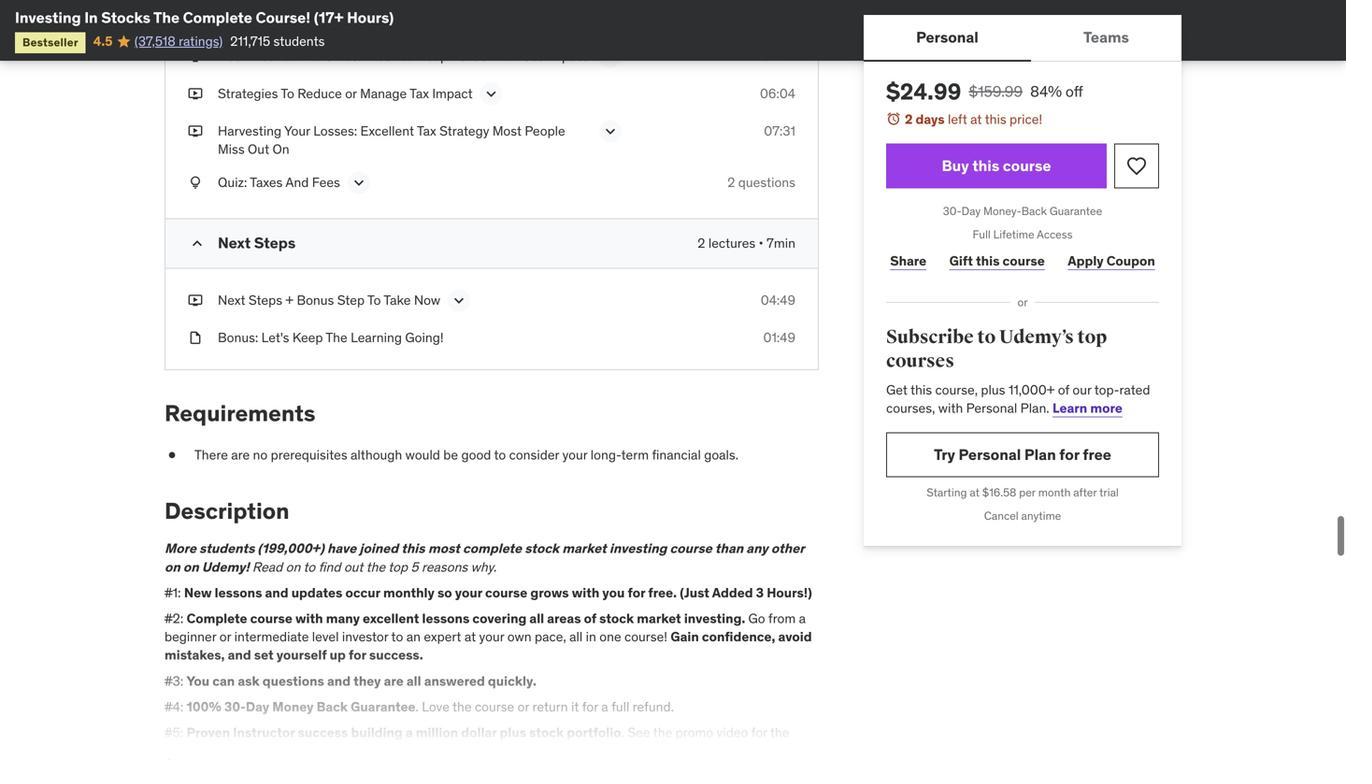 Task type: locate. For each thing, give the bounding box(es) containing it.
all down success.
[[407, 673, 421, 690]]

2 for 2 lectures • 7min
[[698, 235, 706, 252]]

2 vertical spatial xsmall image
[[165, 446, 180, 464]]

boring
[[387, 743, 425, 759]]

to left take
[[368, 292, 381, 309]]

#5: proven instructor success building a million dollar plus stock portfolio
[[165, 724, 622, 741]]

for inside #3: you can ask questions and they are all answered quickly. #4: 100% 30-day money back guarantee . love the course or return it for a full refund.
[[582, 699, 598, 715]]

all inside go from a beginner or intermediate level investor to an expert at your own pace, all in one course!
[[570, 629, 583, 645]]

go
[[749, 610, 766, 627]]

0 horizontal spatial 2
[[698, 235, 706, 252]]

do
[[772, 743, 787, 759]]

1 vertical spatial lessons
[[422, 610, 470, 627]]

the up do
[[771, 724, 790, 741]]

what right but
[[359, 47, 390, 64]]

success.
[[369, 647, 423, 664]]

bonus:
[[218, 329, 258, 346]]

0 horizontal spatial a
[[406, 724, 413, 741]]

excellent
[[361, 122, 414, 139]]

to left find
[[303, 559, 315, 575]]

course,
[[936, 381, 978, 398]]

can left ask
[[213, 673, 235, 690]]

0 vertical spatial learn
[[1053, 400, 1088, 417]]

course up dollar
[[475, 699, 515, 715]]

covering
[[473, 610, 527, 627]]

apply
[[1068, 252, 1104, 269]]

0 horizontal spatial students
[[199, 540, 255, 557]]

you inside #3: you can ask questions and they are all answered quickly. #4: 100% 30-day money back guarantee . love the course or return it for a full refund.
[[187, 673, 210, 690]]

to left udemy's
[[978, 326, 996, 349]]

1 vertical spatial steps
[[249, 292, 282, 309]]

students down the course!
[[274, 33, 325, 49]]

1 vertical spatial market
[[637, 610, 682, 627]]

1 vertical spatial show lecture description image
[[350, 173, 368, 192]]

1 vertical spatial questions
[[263, 673, 324, 690]]

and right "keep."
[[490, 47, 513, 64]]

goals.
[[704, 446, 739, 463]]

all for quickly.
[[407, 673, 421, 690]]

course inside most complete stock market investing course than any other on on udemy!
[[670, 540, 712, 557]]

1 vertical spatial guarantee
[[351, 699, 416, 715]]

2 horizontal spatial a
[[799, 610, 806, 627]]

are down success.
[[384, 673, 404, 690]]

course left than in the right bottom of the page
[[670, 540, 712, 557]]

0 vertical spatial 30-
[[943, 204, 962, 218]]

2 horizontal spatial with
[[939, 400, 964, 417]]

xsmall image left not
[[188, 47, 203, 65]]

0 vertical spatial 2
[[905, 111, 913, 128]]

day up full
[[962, 204, 981, 218]]

apply coupon button
[[1064, 242, 1160, 280]]

top
[[1078, 326, 1108, 349], [388, 559, 408, 575]]

1 vertical spatial at
[[970, 485, 980, 500]]

(17+
[[314, 8, 344, 27]]

2 days left at this price!
[[905, 111, 1043, 128]]

top up our at the right bottom
[[1078, 326, 1108, 349]]

are left no on the left bottom of the page
[[231, 446, 250, 463]]

2 horizontal spatial on
[[286, 559, 301, 575]]

0 vertical spatial of
[[1058, 381, 1070, 398]]

next for next steps
[[218, 233, 251, 252]]

+
[[286, 292, 294, 309]]

plus up someone
[[500, 724, 527, 741]]

and down read
[[265, 584, 289, 601]]

1 horizontal spatial fees
[[516, 47, 544, 64]]

you inside . see the promo video for the proof. learn practical knowledge (not boring theory) from someone who has actually done it. so you can do it a
[[724, 743, 745, 759]]

for right "up" on the bottom of page
[[349, 647, 366, 664]]

1 vertical spatial it
[[791, 743, 798, 759]]

there
[[195, 446, 228, 463]]

questions down 07:31
[[739, 174, 796, 191]]

fees down "losses:"
[[312, 174, 340, 191]]

this inside get this course, plus 11,000+ of our top-rated courses, with personal plan.
[[911, 381, 932, 398]]

can left do
[[748, 743, 769, 759]]

1 vertical spatial complete
[[187, 610, 247, 627]]

0 vertical spatial the
[[153, 8, 180, 27]]

2 xsmall image from the top
[[188, 122, 203, 140]]

1 horizontal spatial you
[[276, 47, 297, 64]]

1 horizontal spatial on
[[183, 559, 199, 575]]

this for buy
[[973, 156, 1000, 175]]

many
[[326, 610, 360, 627]]

lessons up "expert"
[[422, 610, 470, 627]]

tab list
[[864, 15, 1182, 62]]

from down dollar
[[472, 743, 499, 759]]

tab list containing personal
[[864, 15, 1182, 62]]

course!
[[625, 629, 668, 645]]

0 horizontal spatial learn
[[202, 743, 235, 759]]

1 horizontal spatial are
[[384, 673, 404, 690]]

xsmall image
[[188, 47, 203, 65], [188, 329, 203, 347], [165, 446, 180, 464]]

market left investing
[[562, 540, 607, 557]]

tax inside harvesting your losses: excellent tax strategy most people miss out on
[[417, 122, 437, 139]]

the up (37,518
[[153, 8, 180, 27]]

and down "up" on the bottom of page
[[327, 673, 351, 690]]

30- down buy
[[943, 204, 962, 218]]

of inside get this course, plus 11,000+ of our top-rated courses, with personal plan.
[[1058, 381, 1070, 398]]

0 horizontal spatial on
[[165, 559, 180, 575]]

a inside go from a beginner or intermediate level investor to an expert at your own pace, all in one course!
[[799, 610, 806, 627]]

0 vertical spatial next
[[218, 233, 251, 252]]

1 vertical spatial learn
[[202, 743, 235, 759]]

find
[[319, 559, 341, 575]]

the for keep
[[326, 329, 348, 346]]

show lecture description image down harvesting your losses: excellent tax strategy most people miss out on
[[350, 173, 368, 192]]

it right do
[[791, 743, 798, 759]]

1 horizontal spatial 2
[[728, 174, 735, 191]]

complete down new
[[187, 610, 247, 627]]

0 vertical spatial top
[[1078, 326, 1108, 349]]

building
[[351, 724, 403, 741]]

although
[[351, 446, 402, 463]]

plus right course,
[[981, 381, 1006, 398]]

211,715 students
[[230, 33, 325, 49]]

1 vertical spatial are
[[384, 673, 404, 690]]

you down video
[[724, 743, 745, 759]]

1 vertical spatial you
[[724, 743, 745, 759]]

guarantee up building
[[351, 699, 416, 715]]

for
[[1060, 445, 1080, 464], [628, 584, 646, 601], [349, 647, 366, 664], [582, 699, 598, 715], [752, 724, 768, 741]]

1 vertical spatial personal
[[967, 400, 1018, 417]]

04:49
[[761, 292, 796, 309]]

and down the on
[[286, 174, 309, 191]]

lessons down udemy!
[[215, 584, 262, 601]]

#3: you can ask questions and they are all answered quickly. #4: 100% 30-day money back guarantee . love the course or return it for a full refund.
[[165, 673, 674, 715]]

30- down ask
[[224, 699, 246, 715]]

this for gift
[[976, 252, 1000, 269]]

or inside #3: you can ask questions and they are all answered quickly. #4: 100% 30-day money back guarantee . love the course or return it for a full refund.
[[518, 699, 529, 715]]

2
[[905, 111, 913, 128], [728, 174, 735, 191], [698, 235, 706, 252]]

joined
[[359, 540, 399, 557]]

show lecture description image for strategies to reduce or manage tax impact
[[482, 84, 501, 103]]

1 vertical spatial of
[[584, 610, 597, 627]]

and inside #3: you can ask questions and they are all answered quickly. #4: 100% 30-day money back guarantee . love the course or return it for a full refund.
[[327, 673, 351, 690]]

on
[[165, 559, 180, 575], [183, 559, 199, 575], [286, 559, 301, 575]]

0 horizontal spatial back
[[317, 699, 348, 715]]

stock
[[600, 610, 634, 627], [530, 724, 564, 741]]

who
[[559, 743, 584, 759]]

1 vertical spatial to
[[368, 292, 381, 309]]

2 for 2 days left at this price!
[[905, 111, 913, 128]]

show lecture description image for not what you make but what you keep. taxes and fees impact.
[[600, 47, 619, 66]]

fees left impact.
[[516, 47, 544, 64]]

1 horizontal spatial the
[[326, 329, 348, 346]]

miss
[[218, 141, 245, 157]]

have
[[327, 540, 357, 557]]

the right love
[[453, 699, 472, 715]]

xsmall image left quiz: on the top
[[188, 173, 203, 192]]

back
[[1022, 204, 1047, 218], [317, 699, 348, 715]]

tax left impact
[[410, 85, 429, 102]]

1 horizontal spatial what
[[359, 47, 390, 64]]

more students (199,000+) have joined this
[[165, 540, 425, 557]]

show lecture description image right impact.
[[600, 47, 619, 66]]

this up 5
[[401, 540, 425, 557]]

of left our at the right bottom
[[1058, 381, 1070, 398]]

all left the in
[[570, 629, 583, 645]]

fees
[[516, 47, 544, 64], [312, 174, 340, 191]]

what right not
[[242, 47, 273, 64]]

1 next from the top
[[218, 233, 251, 252]]

#1: new lessons and updates occur monthly so your course grows with you for free. (just added 3 hours!)
[[165, 584, 812, 601]]

done
[[659, 743, 688, 759]]

students up udemy!
[[199, 540, 255, 557]]

. inside #3: you can ask questions and they are all answered quickly. #4: 100% 30-day money back guarantee . love the course or return it for a full refund.
[[416, 699, 419, 715]]

updates
[[292, 584, 343, 601]]

0 horizontal spatial to
[[281, 85, 294, 102]]

the
[[153, 8, 180, 27], [326, 329, 348, 346]]

0 vertical spatial and
[[265, 584, 289, 601]]

set
[[254, 647, 274, 664]]

excellent
[[363, 610, 419, 627]]

a up boring
[[406, 724, 413, 741]]

0 vertical spatial day
[[962, 204, 981, 218]]

2 next from the top
[[218, 292, 246, 309]]

and left set
[[228, 647, 251, 664]]

xsmall image left 'bonus:'
[[188, 329, 203, 347]]

at left '$16.58'
[[970, 485, 980, 500]]

show lecture description image
[[482, 84, 501, 103], [350, 173, 368, 192], [450, 291, 469, 310]]

intermediate
[[234, 629, 309, 645]]

share
[[891, 252, 927, 269]]

instructor
[[233, 724, 295, 741]]

at down #2: complete course with many excellent lessons covering all areas of stock market investing.
[[465, 629, 476, 645]]

taxes right "keep."
[[454, 47, 487, 64]]

coupon
[[1107, 252, 1156, 269]]

1 vertical spatial back
[[317, 699, 348, 715]]

0 horizontal spatial and
[[228, 647, 251, 664]]

#2:
[[165, 610, 184, 627]]

show lecture description image for quiz: taxes and fees
[[350, 173, 368, 192]]

all up pace,
[[530, 610, 544, 627]]

0 vertical spatial personal
[[917, 27, 979, 47]]

questions up money
[[263, 673, 324, 690]]

0 horizontal spatial market
[[562, 540, 607, 557]]

day inside 30-day money-back guarantee full lifetime access
[[962, 204, 981, 218]]

personal up '$16.58'
[[959, 445, 1022, 464]]

0 vertical spatial plus
[[981, 381, 1006, 398]]

1 horizontal spatial to
[[368, 292, 381, 309]]

let's
[[262, 329, 289, 346]]

1 vertical spatial 30-
[[224, 699, 246, 715]]

3 xsmall image from the top
[[188, 173, 203, 192]]

1 horizontal spatial market
[[637, 610, 682, 627]]

xsmall image
[[188, 84, 203, 103], [188, 122, 203, 140], [188, 173, 203, 192], [188, 291, 203, 310]]

30-day money-back guarantee full lifetime access
[[943, 204, 1103, 242]]

0 vertical spatial it
[[571, 699, 579, 715]]

steps up +
[[254, 233, 296, 252]]

. left see
[[622, 724, 625, 741]]

apply coupon
[[1068, 252, 1156, 269]]

stock up someone
[[530, 724, 564, 741]]

you right #3:
[[187, 673, 210, 690]]

0 vertical spatial questions
[[739, 174, 796, 191]]

xsmall image for harvesting
[[188, 122, 203, 140]]

harvesting your losses: excellent tax strategy most people miss out on
[[218, 122, 566, 157]]

0 vertical spatial can
[[213, 673, 235, 690]]

for up the portfolio
[[582, 699, 598, 715]]

to right good
[[494, 446, 506, 463]]

the right keep
[[326, 329, 348, 346]]

1 horizontal spatial a
[[602, 699, 609, 715]]

it
[[571, 699, 579, 715], [791, 743, 798, 759]]

course down lifetime
[[1003, 252, 1045, 269]]

to left reduce
[[281, 85, 294, 102]]

0 vertical spatial .
[[416, 699, 419, 715]]

xsmall image left strategies
[[188, 84, 203, 103]]

small image
[[188, 234, 207, 253]]

course down price!
[[1003, 156, 1052, 175]]

0 vertical spatial guarantee
[[1050, 204, 1103, 218]]

1 vertical spatial xsmall image
[[188, 329, 203, 347]]

1 vertical spatial .
[[622, 724, 625, 741]]

xsmall image for next
[[188, 291, 203, 310]]

one
[[600, 629, 622, 645]]

next right small icon
[[218, 233, 251, 252]]

0 horizontal spatial what
[[242, 47, 273, 64]]

0 vertical spatial taxes
[[454, 47, 487, 64]]

next for next steps + bonus step to take now
[[218, 292, 246, 309]]

1 vertical spatial show lecture description image
[[601, 122, 620, 141]]

1 vertical spatial students
[[199, 540, 255, 557]]

0 vertical spatial you
[[603, 584, 625, 601]]

all inside #3: you can ask questions and they are all answered quickly. #4: 100% 30-day money back guarantee . love the course or return it for a full refund.
[[407, 673, 421, 690]]

$159.99
[[969, 82, 1023, 101]]

. see the promo video for the proof. learn practical knowledge (not boring theory) from someone who has actually done it. so you can do it a
[[165, 724, 815, 760]]

beginner
[[165, 629, 216, 645]]

show lecture description image for harvesting your losses: excellent tax strategy most people miss out on
[[601, 122, 620, 141]]

this inside button
[[973, 156, 1000, 175]]

show lecture description image
[[600, 47, 619, 66], [601, 122, 620, 141]]

1 horizontal spatial back
[[1022, 204, 1047, 218]]

to
[[281, 85, 294, 102], [368, 292, 381, 309]]

personal up the $24.99
[[917, 27, 979, 47]]

0 vertical spatial all
[[530, 610, 544, 627]]

2 vertical spatial your
[[479, 629, 504, 645]]

steps left +
[[249, 292, 282, 309]]

with up level
[[296, 610, 323, 627]]

course inside #3: you can ask questions and they are all answered quickly. #4: 100% 30-day money back guarantee . love the course or return it for a full refund.
[[475, 699, 515, 715]]

0 horizontal spatial it
[[571, 699, 579, 715]]

plus inside get this course, plus 11,000+ of our top-rated courses, with personal plan.
[[981, 381, 1006, 398]]

day inside #3: you can ask questions and they are all answered quickly. #4: 100% 30-day money back guarantee . love the course or return it for a full refund.
[[246, 699, 269, 715]]

this inside 'link'
[[976, 252, 1000, 269]]

with up areas
[[572, 584, 600, 601]]

1 vertical spatial stock
[[530, 724, 564, 741]]

personal down course,
[[967, 400, 1018, 417]]

0 vertical spatial with
[[939, 400, 964, 417]]

1 vertical spatial and
[[228, 647, 251, 664]]

can
[[213, 673, 235, 690], [748, 743, 769, 759]]

other
[[771, 540, 805, 557]]

1 horizontal spatial students
[[274, 33, 325, 49]]

show lecture description image for next steps + bonus step to take now
[[450, 291, 469, 310]]

1 horizontal spatial with
[[572, 584, 600, 601]]

with inside get this course, plus 11,000+ of our top-rated courses, with personal plan.
[[939, 400, 964, 417]]

2 right alarm "icon"
[[905, 111, 913, 128]]

0 vertical spatial a
[[799, 610, 806, 627]]

people
[[525, 122, 566, 139]]

your left long-
[[563, 446, 588, 463]]

you left "keep."
[[393, 47, 414, 64]]

2 left lectures
[[698, 235, 706, 252]]

strategies to reduce or manage tax impact
[[218, 85, 473, 102]]

2 horizontal spatial all
[[570, 629, 583, 645]]

back up 'success'
[[317, 699, 348, 715]]

4 xsmall image from the top
[[188, 291, 203, 310]]

quiz:
[[218, 174, 247, 191]]

. left love
[[416, 699, 419, 715]]

a left full
[[602, 699, 609, 715]]

knowledge
[[292, 743, 356, 759]]

they
[[354, 673, 381, 690]]

learn down proven
[[202, 743, 235, 759]]

0 horizontal spatial guarantee
[[351, 699, 416, 715]]

7min
[[767, 235, 796, 252]]

all
[[530, 610, 544, 627], [570, 629, 583, 645], [407, 673, 421, 690]]

taxes right quiz: on the top
[[250, 174, 283, 191]]

students for 211,715
[[274, 33, 325, 49]]

2 up lectures
[[728, 174, 735, 191]]

wishlist image
[[1126, 155, 1148, 177]]

back up lifetime
[[1022, 204, 1047, 218]]

2 vertical spatial 2
[[698, 235, 706, 252]]

actually
[[611, 743, 656, 759]]

1 horizontal spatial all
[[530, 610, 544, 627]]

it right return
[[571, 699, 579, 715]]

hours!)
[[767, 584, 812, 601]]

1 horizontal spatial stock
[[600, 610, 634, 627]]

off
[[1066, 82, 1084, 101]]

love
[[422, 699, 450, 715]]

0 vertical spatial are
[[231, 446, 250, 463]]

1 horizontal spatial lessons
[[422, 610, 470, 627]]

top inside subscribe to udemy's top courses
[[1078, 326, 1108, 349]]

1 xsmall image from the top
[[188, 84, 203, 103]]

pace,
[[535, 629, 567, 645]]

1 horizontal spatial plus
[[981, 381, 1006, 398]]

at inside starting at $16.58 per month after trial cancel anytime
[[970, 485, 980, 500]]

would
[[406, 446, 440, 463]]

2 vertical spatial at
[[465, 629, 476, 645]]

your right so
[[455, 584, 483, 601]]

with down course,
[[939, 400, 964, 417]]

in
[[84, 8, 98, 27]]

take
[[384, 292, 411, 309]]

from inside . see the promo video for the proof. learn practical knowledge (not boring theory) from someone who has actually done it. so you can do it a
[[472, 743, 499, 759]]

your down covering
[[479, 629, 504, 645]]

or inside go from a beginner or intermediate level investor to an expert at your own pace, all in one course!
[[220, 629, 231, 645]]

most
[[428, 540, 460, 557]]

this up courses,
[[911, 381, 932, 398]]

1 horizontal spatial top
[[1078, 326, 1108, 349]]

0 vertical spatial back
[[1022, 204, 1047, 218]]

of up the in
[[584, 610, 597, 627]]

guarantee up access
[[1050, 204, 1103, 218]]

complete up ratings)
[[183, 8, 252, 27]]

are inside #3: you can ask questions and they are all answered quickly. #4: 100% 30-day money back guarantee . love the course or return it for a full refund.
[[384, 673, 404, 690]]

left
[[948, 111, 968, 128]]

from inside go from a beginner or intermediate level investor to an expert at your own pace, all in one course!
[[769, 610, 796, 627]]

0 horizontal spatial and
[[286, 174, 309, 191]]

learning
[[351, 329, 402, 346]]

up
[[330, 647, 346, 664]]

from up avoid in the right of the page
[[769, 610, 796, 627]]

this for get
[[911, 381, 932, 398]]

quickly.
[[488, 673, 537, 690]]

for inside . see the promo video for the proof. learn practical knowledge (not boring theory) from someone who has actually done it. so you can do it a
[[752, 724, 768, 741]]

course!
[[256, 8, 311, 27]]

1 horizontal spatial you
[[724, 743, 745, 759]]

1 horizontal spatial learn
[[1053, 400, 1088, 417]]

1 horizontal spatial it
[[791, 743, 798, 759]]

show lecture description image right impact
[[482, 84, 501, 103]]

from
[[769, 610, 796, 627], [472, 743, 499, 759]]

gain
[[671, 629, 699, 645]]

xsmall image for strategies
[[188, 84, 203, 103]]

1 vertical spatial from
[[472, 743, 499, 759]]



Task type: vqa. For each thing, say whether or not it's contained in the screenshot.
(248 ratings)
no



Task type: describe. For each thing, give the bounding box(es) containing it.
07:37
[[762, 47, 796, 64]]

(37,518
[[135, 33, 176, 49]]

course inside 'link'
[[1003, 252, 1045, 269]]

30- inside #3: you can ask questions and they are all answered quickly. #4: 100% 30-day money back guarantee . love the course or return it for a full refund.
[[224, 699, 246, 715]]

investing.
[[684, 610, 746, 627]]

or up udemy's
[[1018, 295, 1028, 310]]

added
[[712, 584, 753, 601]]

cancel
[[985, 509, 1019, 523]]

2 vertical spatial personal
[[959, 445, 1022, 464]]

top-
[[1095, 381, 1120, 398]]

alarm image
[[887, 111, 902, 126]]

1 horizontal spatial taxes
[[454, 47, 487, 64]]

0 horizontal spatial taxes
[[250, 174, 283, 191]]

next steps + bonus step to take now
[[218, 292, 441, 309]]

at inside go from a beginner or intermediate level investor to an expert at your own pace, all in one course!
[[465, 629, 476, 645]]

term
[[622, 446, 649, 463]]

more
[[1091, 400, 1123, 417]]

it.
[[692, 743, 703, 759]]

occur
[[346, 584, 381, 601]]

2 on from the left
[[183, 559, 199, 575]]

0 horizontal spatial of
[[584, 610, 597, 627]]

gift this course link
[[946, 242, 1049, 280]]

any
[[747, 540, 769, 557]]

30- inside 30-day money-back guarantee full lifetime access
[[943, 204, 962, 218]]

your inside go from a beginner or intermediate level investor to an expert at your own pace, all in one course!
[[479, 629, 504, 645]]

course up intermediate
[[250, 610, 293, 627]]

a inside #3: you can ask questions and they are all answered quickly. #4: 100% 30-day money back guarantee . love the course or return it for a full refund.
[[602, 699, 609, 715]]

0 vertical spatial fees
[[516, 47, 544, 64]]

subscribe to udemy's top courses
[[887, 326, 1108, 373]]

0 horizontal spatial top
[[388, 559, 408, 575]]

gift
[[950, 252, 973, 269]]

0 vertical spatial complete
[[183, 8, 252, 27]]

steps for next steps + bonus step to take now
[[249, 292, 282, 309]]

1 horizontal spatial and
[[265, 584, 289, 601]]

course up covering
[[485, 584, 528, 601]]

course inside button
[[1003, 156, 1052, 175]]

0 vertical spatial tax
[[410, 85, 429, 102]]

•
[[759, 235, 764, 252]]

lifetime
[[994, 227, 1035, 242]]

level
[[312, 629, 339, 645]]

access
[[1037, 227, 1073, 242]]

try
[[934, 445, 956, 464]]

1 vertical spatial your
[[455, 584, 483, 601]]

students for more
[[199, 540, 255, 557]]

an
[[407, 629, 421, 645]]

strategies
[[218, 85, 278, 102]]

0 vertical spatial and
[[490, 47, 513, 64]]

impact.
[[547, 47, 591, 64]]

the for stocks
[[153, 8, 180, 27]]

personal inside get this course, plus 11,000+ of our top-rated courses, with personal plan.
[[967, 400, 1018, 417]]

good
[[462, 446, 491, 463]]

days
[[916, 111, 945, 128]]

0 vertical spatial xsmall image
[[188, 47, 203, 65]]

bonus: let's keep the learning going!
[[218, 329, 444, 346]]

teams
[[1084, 27, 1130, 47]]

dollar
[[461, 724, 497, 741]]

confidence,
[[702, 629, 776, 645]]

your
[[284, 122, 310, 139]]

financial
[[652, 446, 701, 463]]

0 horizontal spatial are
[[231, 446, 250, 463]]

0 vertical spatial to
[[281, 85, 294, 102]]

06:04
[[760, 85, 796, 102]]

for left free.
[[628, 584, 646, 601]]

has
[[587, 743, 608, 759]]

money-
[[984, 204, 1022, 218]]

0 vertical spatial lessons
[[215, 584, 262, 601]]

the inside #3: you can ask questions and they are all answered quickly. #4: 100% 30-day money back guarantee . love the course or return it for a full refund.
[[453, 699, 472, 715]]

subscribe
[[887, 326, 974, 349]]

back inside #3: you can ask questions and they are all answered quickly. #4: 100% 30-day money back guarantee . love the course or return it for a full refund.
[[317, 699, 348, 715]]

#1:
[[165, 584, 181, 601]]

2 horizontal spatial you
[[393, 47, 414, 64]]

this down the $159.99
[[985, 111, 1007, 128]]

0 vertical spatial your
[[563, 446, 588, 463]]

guarantee inside 30-day money-back guarantee full lifetime access
[[1050, 204, 1103, 218]]

video
[[717, 724, 749, 741]]

xsmall image for quiz:
[[188, 173, 203, 192]]

to inside subscribe to udemy's top courses
[[978, 326, 996, 349]]

questions inside #3: you can ask questions and they are all answered quickly. #4: 100% 30-day money back guarantee . love the course or return it for a full refund.
[[263, 673, 324, 690]]

for inside gain confidence, avoid mistakes, and set yourself up for success.
[[349, 647, 366, 664]]

$24.99 $159.99 84% off
[[887, 78, 1084, 106]]

impact
[[432, 85, 473, 102]]

it inside #3: you can ask questions and they are all answered quickly. #4: 100% 30-day money back guarantee . love the course or return it for a full refund.
[[571, 699, 579, 715]]

#3:
[[165, 673, 184, 690]]

money
[[272, 699, 314, 715]]

to inside go from a beginner or intermediate level investor to an expert at your own pace, all in one course!
[[391, 629, 403, 645]]

211,715
[[230, 33, 270, 49]]

try personal plan for free link
[[887, 433, 1160, 477]]

gift this course
[[950, 252, 1045, 269]]

1 on from the left
[[165, 559, 180, 575]]

so
[[438, 584, 452, 601]]

0 vertical spatial at
[[971, 111, 982, 128]]

0 horizontal spatial fees
[[312, 174, 340, 191]]

back inside 30-day money-back guarantee full lifetime access
[[1022, 204, 1047, 218]]

guarantee inside #3: you can ask questions and they are all answered quickly. #4: 100% 30-day money back guarantee . love the course or return it for a full refund.
[[351, 699, 416, 715]]

the down the joined
[[366, 559, 385, 575]]

0 horizontal spatial plus
[[500, 724, 527, 741]]

2 vertical spatial a
[[406, 724, 413, 741]]

(37,518 ratings)
[[135, 33, 223, 49]]

keep.
[[418, 47, 451, 64]]

full
[[973, 227, 991, 242]]

1 what from the left
[[242, 47, 273, 64]]

see
[[628, 724, 651, 741]]

3
[[756, 584, 764, 601]]

ask
[[238, 673, 260, 690]]

all for of
[[530, 610, 544, 627]]

the up done
[[653, 724, 673, 741]]

investing
[[610, 540, 667, 557]]

buy this course
[[942, 156, 1052, 175]]

long-
[[591, 446, 622, 463]]

learn inside . see the promo video for the proof. learn practical knowledge (not boring theory) from someone who has actually done it. so you can do it a
[[202, 743, 235, 759]]

there are no prerequisites although would be good to consider your long-term financial goals.
[[195, 446, 739, 463]]

personal button
[[864, 15, 1031, 60]]

losses:
[[313, 122, 357, 139]]

and inside gain confidence, avoid mistakes, and set yourself up for success.
[[228, 647, 251, 664]]

starting at $16.58 per month after trial cancel anytime
[[927, 485, 1119, 523]]

steps for next steps
[[254, 233, 296, 252]]

starting
[[927, 485, 967, 500]]

for left free
[[1060, 445, 1080, 464]]

or right reduce
[[345, 85, 357, 102]]

can inside . see the promo video for the proof. learn practical knowledge (not boring theory) from someone who has actually done it. so you can do it a
[[748, 743, 769, 759]]

0 horizontal spatial stock
[[530, 724, 564, 741]]

harvesting
[[218, 122, 282, 139]]

can inside #3: you can ask questions and they are all answered quickly. #4: 100% 30-day money back guarantee . love the course or return it for a full refund.
[[213, 673, 235, 690]]

proof.
[[165, 743, 198, 759]]

. inside . see the promo video for the proof. learn practical knowledge (not boring theory) from someone who has actually done it. so you can do it a
[[622, 724, 625, 741]]

0 vertical spatial stock
[[600, 610, 634, 627]]

market inside most complete stock market investing course than any other on on udemy!
[[562, 540, 607, 557]]

requirements
[[165, 399, 316, 427]]

so
[[706, 743, 721, 759]]

07:31
[[764, 122, 796, 139]]

why.
[[471, 559, 497, 575]]

01:49
[[764, 329, 796, 346]]

full
[[612, 699, 630, 715]]

most complete stock market investing course than any other on on udemy!
[[165, 540, 805, 575]]

price!
[[1010, 111, 1043, 128]]

personal inside button
[[917, 27, 979, 47]]

2 what from the left
[[359, 47, 390, 64]]

free
[[1083, 445, 1112, 464]]

1 horizontal spatial questions
[[739, 174, 796, 191]]

investing
[[15, 8, 81, 27]]

plan.
[[1021, 400, 1050, 417]]

it inside . see the promo video for the proof. learn practical knowledge (not boring theory) from someone who has actually done it. so you can do it a
[[791, 743, 798, 759]]

2 for 2 questions
[[728, 174, 735, 191]]

own
[[508, 629, 532, 645]]

3 on from the left
[[286, 559, 301, 575]]

0 horizontal spatial you
[[603, 584, 625, 601]]

yourself
[[277, 647, 327, 664]]

2 vertical spatial with
[[296, 610, 323, 627]]



